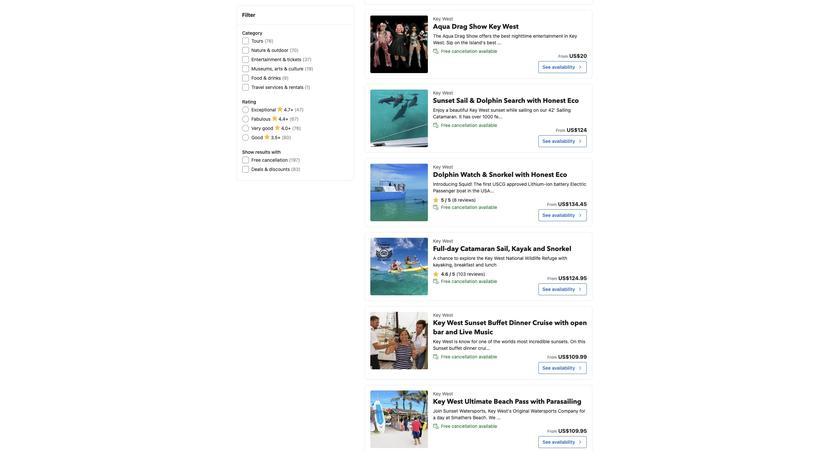 Task type: vqa. For each thing, say whether or not it's contained in the screenshot.
Wake-
no



Task type: describe. For each thing, give the bounding box(es) containing it.
from us$124
[[556, 127, 587, 133]]

nighttime
[[512, 33, 532, 39]]

available for dolphin
[[479, 122, 497, 128]]

very good
[[252, 126, 273, 131]]

dolphin watch & snorkel with honest eco image
[[370, 164, 428, 221]]

west up sip
[[442, 16, 453, 21]]

tickets
[[287, 57, 302, 62]]

free down 5 / 5 (8 reviews)
[[441, 205, 451, 210]]

filter
[[242, 12, 256, 18]]

beach
[[494, 398, 514, 407]]

4.0+
[[281, 126, 291, 131]]

sunset left "buffet"
[[433, 346, 448, 351]]

west up nighttime
[[503, 22, 519, 31]]

buffet
[[488, 319, 508, 328]]

pass
[[515, 398, 529, 407]]

key west key west sunset buffet dinner cruise with open bar and live music key west is know for one of the worlds most incredible sunsets. on this sunset buffet dinner crui...
[[433, 312, 587, 351]]

entertainment
[[252, 57, 282, 62]]

availability for full-day catamaran sail, kayak and snorkel
[[552, 287, 575, 292]]

a
[[433, 256, 436, 261]]

west left is
[[442, 339, 453, 345]]

key west aqua drag show key west the aqua drag show offers the best nighttime entertainment in key west. sip on the island's best ...
[[433, 16, 577, 45]]

rentals
[[289, 84, 304, 90]]

deals & discounts (83)
[[252, 167, 301, 172]]

snorkel inside key west full-day catamaran sail, kayak and snorkel a chance to explore the key west national wildlife refuge with kayaking, breakfast and lunch
[[547, 245, 572, 254]]

on inside the key west sunset sail & dolphin search with honest eco enjoy a beautiful key west sunset while sailing on our 42' sailing catamaran. it has over 1000 fe...
[[534, 107, 539, 113]]

free down at on the right bottom
[[441, 424, 451, 429]]

tours (76)
[[252, 38, 274, 44]]

introducing
[[433, 181, 458, 187]]

sunsets.
[[551, 339, 569, 345]]

4 available from the top
[[479, 279, 497, 284]]

cancellation down smathers on the bottom of page
[[452, 424, 478, 429]]

1 vertical spatial best
[[487, 40, 497, 45]]

company
[[558, 409, 579, 414]]

the right offers
[[493, 33, 500, 39]]

join
[[433, 409, 442, 414]]

in inside key west dolphin watch & snorkel with honest eco introducing squid! the first uscg approved lithium-ion battery electric passenger boat in the usa...
[[468, 188, 472, 194]]

approved
[[507, 181, 527, 187]]

(9)
[[282, 75, 289, 81]]

(1)
[[305, 84, 310, 90]]

see availability for sunset sail & dolphin search with honest eco
[[543, 138, 575, 144]]

from us$20
[[559, 53, 587, 59]]

(37)
[[303, 57, 312, 62]]

us$20
[[570, 53, 587, 59]]

4.6 / 5 (103 reviews)
[[441, 271, 485, 277]]

availability for key west sunset buffet dinner cruise with open bar and live music
[[552, 365, 575, 371]]

from for key west ultimate beach pass with parasailing
[[548, 429, 557, 434]]

refuge
[[542, 256, 557, 261]]

bar
[[433, 328, 444, 337]]

availability for dolphin watch & snorkel with honest eco
[[552, 212, 575, 218]]

see availability for aqua drag show key west
[[543, 64, 575, 70]]

dolphin inside the key west sunset sail & dolphin search with honest eco enjoy a beautiful key west sunset while sailing on our 42' sailing catamaran. it has over 1000 fe...
[[477, 96, 502, 105]]

0 vertical spatial aqua
[[433, 22, 450, 31]]

travel services & rentals (1)
[[252, 84, 310, 90]]

over
[[472, 114, 481, 119]]

free down sip
[[441, 48, 451, 54]]

see for search
[[543, 138, 551, 144]]

and inside key west key west sunset buffet dinner cruise with open bar and live music key west is know for one of the worlds most incredible sunsets. on this sunset buffet dinner crui...
[[446, 328, 458, 337]]

uscg
[[493, 181, 506, 187]]

while
[[507, 107, 518, 113]]

see availability for key west ultimate beach pass with parasailing
[[543, 440, 575, 445]]

4.0+ (76)
[[281, 126, 301, 131]]

it
[[459, 114, 462, 119]]

key west dolphin watch & snorkel with honest eco introducing squid! the first uscg approved lithium-ion battery electric passenger boat in the usa...
[[433, 164, 587, 194]]

national
[[506, 256, 524, 261]]

/ for dolphin
[[445, 197, 447, 203]]

honest inside key west dolphin watch & snorkel with honest eco introducing squid! the first uscg approved lithium-ion battery electric passenger boat in the usa...
[[531, 170, 554, 179]]

this
[[578, 339, 586, 345]]

very
[[252, 126, 261, 131]]

sip
[[447, 40, 453, 45]]

0 vertical spatial best
[[501, 33, 511, 39]]

music
[[474, 328, 493, 337]]

cancellation up deals & discounts (83)
[[262, 157, 288, 163]]

cancellation down has
[[452, 122, 478, 128]]

results
[[255, 149, 270, 155]]

see availability for full-day catamaran sail, kayak and snorkel
[[543, 287, 575, 292]]

& right deals in the left top of the page
[[265, 167, 268, 172]]

battery
[[554, 181, 569, 187]]

available for beach
[[479, 424, 497, 429]]

0 vertical spatial and
[[533, 245, 546, 254]]

to
[[454, 256, 459, 261]]

in inside key west aqua drag show key west the aqua drag show offers the best nighttime entertainment in key west. sip on the island's best ...
[[565, 33, 568, 39]]

... for beach
[[497, 415, 501, 421]]

chance
[[438, 256, 453, 261]]

tours
[[252, 38, 263, 44]]

eco inside the key west sunset sail & dolphin search with honest eco enjoy a beautiful key west sunset while sailing on our 42' sailing catamaran. it has over 1000 fe...
[[568, 96, 579, 105]]

original
[[513, 409, 530, 414]]

with inside key west full-day catamaran sail, kayak and snorkel a chance to explore the key west national wildlife refuge with kayaking, breakfast and lunch
[[559, 256, 568, 261]]

(19)
[[305, 66, 313, 72]]

with inside key west key west sunset buffet dinner cruise with open bar and live music key west is know for one of the worlds most incredible sunsets. on this sunset buffet dinner crui...
[[555, 319, 569, 328]]

sunset inside the key west sunset sail & dolphin search with honest eco enjoy a beautiful key west sunset while sailing on our 42' sailing catamaran. it has over 1000 fe...
[[433, 96, 455, 105]]

has
[[463, 114, 471, 119]]

sailing
[[519, 107, 532, 113]]

(76) for tours (76)
[[265, 38, 274, 44]]

available for buffet
[[479, 354, 497, 360]]

a inside the key west key west ultimate beach pass with parasailing join sunset watersports, key west's original watersports company for a day at smathers beach. we ...
[[433, 415, 436, 421]]

free up deals in the left top of the page
[[252, 157, 261, 163]]

watch
[[461, 170, 481, 179]]

free down "buffet"
[[441, 354, 451, 360]]

west up enjoy
[[442, 90, 453, 96]]

west up smathers on the bottom of page
[[447, 398, 463, 407]]

from for key west sunset buffet dinner cruise with open bar and live music
[[548, 355, 557, 360]]

key inside key west dolphin watch & snorkel with honest eco introducing squid! the first uscg approved lithium-ion battery electric passenger boat in the usa...
[[433, 164, 441, 170]]

beach.
[[473, 415, 488, 421]]

the left the 'island's'
[[461, 40, 468, 45]]

with inside key west dolphin watch & snorkel with honest eco introducing squid! the first uscg approved lithium-ion battery electric passenger boat in the usa...
[[515, 170, 530, 179]]

cancellation down 4.6 / 5 (103 reviews)
[[452, 279, 478, 284]]

4.7+ (47)
[[284, 107, 304, 113]]

squid!
[[459, 181, 473, 187]]

dinner
[[509, 319, 531, 328]]

watersports
[[531, 409, 557, 414]]

for inside key west key west sunset buffet dinner cruise with open bar and live music key west is know for one of the worlds most incredible sunsets. on this sunset buffet dinner crui...
[[472, 339, 478, 345]]

the inside key west key west sunset buffet dinner cruise with open bar and live music key west is know for one of the worlds most incredible sunsets. on this sunset buffet dinner crui...
[[494, 339, 501, 345]]

free down the catamaran. on the top of the page
[[441, 122, 451, 128]]

know
[[459, 339, 470, 345]]

wildlife
[[525, 256, 541, 261]]

aqua drag show key west image
[[370, 15, 428, 73]]

explore
[[460, 256, 476, 261]]

food
[[252, 75, 262, 81]]

(103
[[457, 271, 466, 277]]

cruise
[[533, 319, 553, 328]]

(70)
[[290, 47, 299, 53]]

us$109.99
[[558, 354, 587, 360]]

& right arts
[[284, 66, 287, 72]]

passenger
[[433, 188, 456, 194]]

3 free cancellation available from the top
[[441, 205, 497, 210]]

deals
[[252, 167, 263, 172]]

see for kayak
[[543, 287, 551, 292]]

sunset
[[491, 107, 505, 113]]

4.4+ (67)
[[279, 116, 299, 122]]

west up bar
[[442, 312, 453, 318]]

1 vertical spatial show
[[466, 33, 478, 39]]

is
[[454, 339, 458, 345]]

cancellation down the 'island's'
[[452, 48, 478, 54]]

fabulous
[[252, 116, 271, 122]]

us$134.45
[[558, 201, 587, 207]]

from us$134.45
[[547, 201, 587, 207]]

(67)
[[290, 116, 299, 122]]

kayaking,
[[433, 262, 453, 268]]

2 vertical spatial show
[[242, 149, 254, 155]]

& down (9)
[[285, 84, 288, 90]]

food & drinks (9)
[[252, 75, 289, 81]]

a inside the key west sunset sail & dolphin search with honest eco enjoy a beautiful key west sunset while sailing on our 42' sailing catamaran. it has over 1000 fe...
[[446, 107, 449, 113]]

show results with
[[242, 149, 281, 155]]

available for key
[[479, 48, 497, 54]]

open
[[571, 319, 587, 328]]

west down sail, at the bottom right of the page
[[494, 256, 505, 261]]

drinks
[[268, 75, 281, 81]]

honest inside the key west sunset sail & dolphin search with honest eco enjoy a beautiful key west sunset while sailing on our 42' sailing catamaran. it has over 1000 fe...
[[543, 96, 566, 105]]

sunset sail & dolphin search with honest eco image
[[370, 90, 428, 147]]

free cancellation available for show
[[441, 48, 497, 54]]

west up full-
[[442, 238, 453, 244]]



Task type: locate. For each thing, give the bounding box(es) containing it.
on
[[455, 40, 460, 45], [534, 107, 539, 113]]

buffet
[[449, 346, 462, 351]]

1 vertical spatial reviews)
[[467, 271, 485, 277]]

enjoy
[[433, 107, 445, 113]]

see down entertainment at the top right of the page
[[543, 64, 551, 70]]

the inside key west full-day catamaran sail, kayak and snorkel a chance to explore the key west national wildlife refuge with kayaking, breakfast and lunch
[[477, 256, 484, 261]]

from for sunset sail & dolphin search with honest eco
[[556, 128, 566, 133]]

3 available from the top
[[479, 205, 497, 210]]

eco up the battery at the top of the page
[[556, 170, 567, 179]]

the left usa...
[[473, 188, 480, 194]]

incredible
[[529, 339, 550, 345]]

1 horizontal spatial dolphin
[[477, 96, 502, 105]]

from left us$134.45
[[547, 202, 557, 207]]

eco inside key west dolphin watch & snorkel with honest eco introducing squid! the first uscg approved lithium-ion battery electric passenger boat in the usa...
[[556, 170, 567, 179]]

5 free cancellation available from the top
[[441, 354, 497, 360]]

6 free cancellation available from the top
[[441, 424, 497, 429]]

from
[[559, 54, 568, 59], [556, 128, 566, 133], [547, 202, 557, 207], [548, 276, 557, 281], [548, 355, 557, 360], [548, 429, 557, 434]]

reviews) for watch
[[458, 197, 476, 203]]

3 see availability from the top
[[543, 212, 575, 218]]

1 see availability from the top
[[543, 64, 575, 70]]

1 vertical spatial for
[[580, 409, 586, 414]]

0 vertical spatial /
[[445, 197, 447, 203]]

see for pass
[[543, 440, 551, 445]]

see for with
[[543, 212, 551, 218]]

dolphin up the 'sunset' on the top of the page
[[477, 96, 502, 105]]

available down 1000
[[479, 122, 497, 128]]

free cancellation available for ultimate
[[441, 424, 497, 429]]

1 available from the top
[[479, 48, 497, 54]]

eco up sailing
[[568, 96, 579, 105]]

available down lunch
[[479, 279, 497, 284]]

west up at on the right bottom
[[442, 391, 453, 397]]

key west full-day catamaran sail, kayak and snorkel a chance to explore the key west national wildlife refuge with kayaking, breakfast and lunch
[[433, 238, 572, 268]]

0 horizontal spatial eco
[[556, 170, 567, 179]]

0 vertical spatial ...
[[498, 40, 502, 45]]

on right sip
[[455, 40, 460, 45]]

sail,
[[497, 245, 510, 254]]

5 for full-
[[452, 271, 455, 277]]

with left open
[[555, 319, 569, 328]]

availability for key west ultimate beach pass with parasailing
[[552, 440, 575, 445]]

free cancellation available for &
[[441, 122, 497, 128]]

2 free cancellation available from the top
[[441, 122, 497, 128]]

1 vertical spatial honest
[[531, 170, 554, 179]]

the left first
[[474, 181, 482, 187]]

see availability down from us$109.95
[[543, 440, 575, 445]]

0 vertical spatial honest
[[543, 96, 566, 105]]

with up approved
[[515, 170, 530, 179]]

& up museums, arts & culture (19)
[[283, 57, 286, 62]]

1 horizontal spatial 5
[[448, 197, 451, 203]]

1 horizontal spatial on
[[534, 107, 539, 113]]

... for key
[[498, 40, 502, 45]]

see down from us$109.95
[[543, 440, 551, 445]]

see down our
[[543, 138, 551, 144]]

see down from us$109.99
[[543, 365, 551, 371]]

0 horizontal spatial and
[[446, 328, 458, 337]]

4 availability from the top
[[552, 287, 575, 292]]

key west ultimate beach pass with parasailing image
[[370, 391, 428, 449]]

6 see availability from the top
[[543, 440, 575, 445]]

0 vertical spatial on
[[455, 40, 460, 45]]

with up watersports
[[531, 398, 545, 407]]

show up offers
[[469, 22, 487, 31]]

museums,
[[252, 66, 273, 72]]

offers
[[479, 33, 492, 39]]

from inside from us$124
[[556, 128, 566, 133]]

the
[[433, 33, 442, 39], [474, 181, 482, 187]]

from left us$124
[[556, 128, 566, 133]]

2 horizontal spatial 5
[[452, 271, 455, 277]]

full-day catamaran sail, kayak and snorkel image
[[370, 238, 428, 296]]

from for full-day catamaran sail, kayak and snorkel
[[548, 276, 557, 281]]

see availability down from us$109.99
[[543, 365, 575, 371]]

cancellation down 5 / 5 (8 reviews)
[[452, 205, 478, 210]]

see availability down the from us$134.45
[[543, 212, 575, 218]]

see down the from us$134.45
[[543, 212, 551, 218]]

0 horizontal spatial the
[[433, 33, 442, 39]]

... right the 'island's'
[[498, 40, 502, 45]]

reviews)
[[458, 197, 476, 203], [467, 271, 485, 277]]

1 vertical spatial a
[[433, 415, 436, 421]]

3 availability from the top
[[552, 212, 575, 218]]

1 vertical spatial drag
[[455, 33, 465, 39]]

1 horizontal spatial the
[[474, 181, 482, 187]]

5 for dolphin
[[448, 197, 451, 203]]

dolphin inside key west dolphin watch & snorkel with honest eco introducing squid! the first uscg approved lithium-ion battery electric passenger boat in the usa...
[[433, 170, 459, 179]]

0 vertical spatial a
[[446, 107, 449, 113]]

1 horizontal spatial eco
[[568, 96, 579, 105]]

of
[[488, 339, 492, 345]]

& inside the key west sunset sail & dolphin search with honest eco enjoy a beautiful key west sunset while sailing on our 42' sailing catamaran. it has over 1000 fe...
[[470, 96, 475, 105]]

...
[[498, 40, 502, 45], [497, 415, 501, 421]]

west up live in the right of the page
[[447, 319, 463, 328]]

free cancellation available down has
[[441, 122, 497, 128]]

us$109.95
[[559, 428, 587, 434]]

entertainment & tickets (37)
[[252, 57, 312, 62]]

the inside key west dolphin watch & snorkel with honest eco introducing squid! the first uscg approved lithium-ion battery electric passenger boat in the usa...
[[473, 188, 480, 194]]

... right 'we'
[[497, 415, 501, 421]]

see for dinner
[[543, 365, 551, 371]]

ultimate
[[465, 398, 492, 407]]

0 horizontal spatial best
[[487, 40, 497, 45]]

aqua up sip
[[443, 33, 454, 39]]

the inside key west aqua drag show key west the aqua drag show offers the best nighttime entertainment in key west. sip on the island's best ...
[[433, 33, 442, 39]]

and left lunch
[[476, 262, 484, 268]]

for up "dinner"
[[472, 339, 478, 345]]

for right company
[[580, 409, 586, 414]]

a
[[446, 107, 449, 113], [433, 415, 436, 421]]

see for west
[[543, 64, 551, 70]]

2 horizontal spatial and
[[533, 245, 546, 254]]

availability down from us$109.95
[[552, 440, 575, 445]]

/ right 4.6
[[450, 271, 451, 277]]

discounts
[[269, 167, 290, 172]]

5 left the (8
[[448, 197, 451, 203]]

/
[[445, 197, 447, 203], [450, 271, 451, 277]]

west inside key west dolphin watch & snorkel with honest eco introducing squid! the first uscg approved lithium-ion battery electric passenger boat in the usa...
[[442, 164, 453, 170]]

day left at on the right bottom
[[437, 415, 445, 421]]

1 vertical spatial aqua
[[443, 33, 454, 39]]

from left 'us$109.95'
[[548, 429, 557, 434]]

honest up lithium-
[[531, 170, 554, 179]]

with inside the key west key west ultimate beach pass with parasailing join sunset watersports, key west's original watersports company for a day at smathers beach. we ...
[[531, 398, 545, 407]]

reviews) for day
[[467, 271, 485, 277]]

1 vertical spatial day
[[437, 415, 445, 421]]

availability for sunset sail & dolphin search with honest eco
[[552, 138, 575, 144]]

day inside the key west key west ultimate beach pass with parasailing join sunset watersports, key west's original watersports company for a day at smathers beach. we ...
[[437, 415, 445, 421]]

1 horizontal spatial in
[[565, 33, 568, 39]]

with up sailing
[[527, 96, 542, 105]]

2 available from the top
[[479, 122, 497, 128]]

in right entertainment at the top right of the page
[[565, 33, 568, 39]]

on left our
[[534, 107, 539, 113]]

sunset up music on the right
[[465, 319, 486, 328]]

from left us$124.95
[[548, 276, 557, 281]]

best left nighttime
[[501, 33, 511, 39]]

1 horizontal spatial for
[[580, 409, 586, 414]]

the
[[493, 33, 500, 39], [461, 40, 468, 45], [473, 188, 480, 194], [477, 256, 484, 261], [494, 339, 501, 345]]

electric
[[571, 181, 587, 187]]

in
[[565, 33, 568, 39], [468, 188, 472, 194]]

... inside the key west key west ultimate beach pass with parasailing join sunset watersports, key west's original watersports company for a day at smathers beach. we ...
[[497, 415, 501, 421]]

free down 4.6
[[441, 279, 451, 284]]

free cancellation available down the 'island's'
[[441, 48, 497, 54]]

0 vertical spatial the
[[433, 33, 442, 39]]

with up free cancellation (197)
[[272, 149, 281, 155]]

free cancellation (197)
[[252, 157, 300, 163]]

5 available from the top
[[479, 354, 497, 360]]

from down sunsets.
[[548, 355, 557, 360]]

from inside the from us$134.45
[[547, 202, 557, 207]]

snorkel up refuge
[[547, 245, 572, 254]]

3 see from the top
[[543, 212, 551, 218]]

free cancellation available down 5 / 5 (8 reviews)
[[441, 205, 497, 210]]

4.7+
[[284, 107, 293, 113]]

(76) down (67)
[[292, 126, 301, 131]]

4 see availability from the top
[[543, 287, 575, 292]]

1 horizontal spatial day
[[447, 245, 459, 254]]

free
[[441, 48, 451, 54], [441, 122, 451, 128], [252, 157, 261, 163], [441, 205, 451, 210], [441, 279, 451, 284], [441, 354, 451, 360], [441, 424, 451, 429]]

see down from us$124.95
[[543, 287, 551, 292]]

1 vertical spatial in
[[468, 188, 472, 194]]

on
[[571, 339, 577, 345]]

the right of
[[494, 339, 501, 345]]

honest up 42'
[[543, 96, 566, 105]]

dinner
[[464, 346, 477, 351]]

day inside key west full-day catamaran sail, kayak and snorkel a chance to explore the key west national wildlife refuge with kayaking, breakfast and lunch
[[447, 245, 459, 254]]

entertainment
[[533, 33, 563, 39]]

1 vertical spatial snorkel
[[547, 245, 572, 254]]

0 vertical spatial for
[[472, 339, 478, 345]]

1 vertical spatial (76)
[[292, 126, 301, 131]]

&
[[267, 47, 270, 53], [283, 57, 286, 62], [284, 66, 287, 72], [264, 75, 267, 81], [285, 84, 288, 90], [470, 96, 475, 105], [265, 167, 268, 172], [482, 170, 488, 179]]

0 horizontal spatial in
[[468, 188, 472, 194]]

1 vertical spatial on
[[534, 107, 539, 113]]

1 vertical spatial eco
[[556, 170, 567, 179]]

& up "entertainment"
[[267, 47, 270, 53]]

0 horizontal spatial day
[[437, 415, 445, 421]]

availability down from us$20
[[552, 64, 575, 70]]

available
[[479, 48, 497, 54], [479, 122, 497, 128], [479, 205, 497, 210], [479, 279, 497, 284], [479, 354, 497, 360], [479, 424, 497, 429]]

museums, arts & culture (19)
[[252, 66, 313, 72]]

watersports,
[[460, 409, 487, 414]]

0 vertical spatial (76)
[[265, 38, 274, 44]]

& inside key west dolphin watch & snorkel with honest eco introducing squid! the first uscg approved lithium-ion battery electric passenger boat in the usa...
[[482, 170, 488, 179]]

0 horizontal spatial a
[[433, 415, 436, 421]]

0 vertical spatial snorkel
[[489, 170, 514, 179]]

services
[[266, 84, 283, 90]]

availability down the from us$134.45
[[552, 212, 575, 218]]

available down 'we'
[[479, 424, 497, 429]]

ion
[[546, 181, 553, 187]]

crui...
[[478, 346, 490, 351]]

0 horizontal spatial snorkel
[[489, 170, 514, 179]]

key west sunset sail & dolphin search with honest eco enjoy a beautiful key west sunset while sailing on our 42' sailing catamaran. it has over 1000 fe...
[[433, 90, 579, 119]]

6 available from the top
[[479, 424, 497, 429]]

from for aqua drag show key west
[[559, 54, 568, 59]]

1 availability from the top
[[552, 64, 575, 70]]

one
[[479, 339, 487, 345]]

kayak
[[512, 245, 532, 254]]

west up 1000
[[479, 107, 490, 113]]

1 vertical spatial /
[[450, 271, 451, 277]]

we
[[489, 415, 496, 421]]

culture
[[289, 66, 304, 72]]

at
[[446, 415, 450, 421]]

2 availability from the top
[[552, 138, 575, 144]]

1 horizontal spatial snorkel
[[547, 245, 572, 254]]

from inside from us$20
[[559, 54, 568, 59]]

1 vertical spatial and
[[476, 262, 484, 268]]

& up first
[[482, 170, 488, 179]]

3.5+ (80)
[[271, 135, 291, 140]]

west up introducing
[[442, 164, 453, 170]]

availability
[[552, 64, 575, 70], [552, 138, 575, 144], [552, 212, 575, 218], [552, 287, 575, 292], [552, 365, 575, 371], [552, 440, 575, 445]]

1 horizontal spatial best
[[501, 33, 511, 39]]

5 availability from the top
[[552, 365, 575, 371]]

2 see availability from the top
[[543, 138, 575, 144]]

& right sail
[[470, 96, 475, 105]]

cancellation down "dinner"
[[452, 354, 478, 360]]

0 vertical spatial reviews)
[[458, 197, 476, 203]]

key west sunset buffet dinner cruise with open bar and live music image
[[370, 312, 428, 370]]

first
[[483, 181, 492, 187]]

(47)
[[295, 107, 304, 113]]

& right "food"
[[264, 75, 267, 81]]

us$124
[[567, 127, 587, 133]]

0 horizontal spatial (76)
[[265, 38, 274, 44]]

2 vertical spatial and
[[446, 328, 458, 337]]

us$124.95
[[559, 275, 587, 281]]

4.6
[[441, 271, 449, 277]]

drag
[[452, 22, 468, 31], [455, 33, 465, 39]]

and up is
[[446, 328, 458, 337]]

with inside the key west sunset sail & dolphin search with honest eco enjoy a beautiful key west sunset while sailing on our 42' sailing catamaran. it has over 1000 fe...
[[527, 96, 542, 105]]

sunset inside the key west key west ultimate beach pass with parasailing join sunset watersports, key west's original watersports company for a day at smathers beach. we ...
[[443, 409, 458, 414]]

6 see from the top
[[543, 440, 551, 445]]

free cancellation available down 4.6 / 5 (103 reviews)
[[441, 279, 497, 284]]

key west key west ultimate beach pass with parasailing join sunset watersports, key west's original watersports company for a day at smathers beach. we ...
[[433, 391, 586, 421]]

reviews) down boat
[[458, 197, 476, 203]]

4 see from the top
[[543, 287, 551, 292]]

sail
[[457, 96, 468, 105]]

breakfast
[[455, 262, 475, 268]]

5 / 5 (8 reviews)
[[441, 197, 476, 203]]

... inside key west aqua drag show key west the aqua drag show offers the best nighttime entertainment in key west. sip on the island's best ...
[[498, 40, 502, 45]]

1 free cancellation available from the top
[[441, 48, 497, 54]]

1 see from the top
[[543, 64, 551, 70]]

1 vertical spatial the
[[474, 181, 482, 187]]

(76) for 4.0+ (76)
[[292, 126, 301, 131]]

available down usa...
[[479, 205, 497, 210]]

5 down the passenger
[[441, 197, 444, 203]]

1 horizontal spatial and
[[476, 262, 484, 268]]

0 horizontal spatial for
[[472, 339, 478, 345]]

availability down from us$124.95
[[552, 287, 575, 292]]

search
[[504, 96, 526, 105]]

the inside key west dolphin watch & snorkel with honest eco introducing squid! the first uscg approved lithium-ion battery electric passenger boat in the usa...
[[474, 181, 482, 187]]

honest
[[543, 96, 566, 105], [531, 170, 554, 179]]

0 horizontal spatial 5
[[441, 197, 444, 203]]

sunset up at on the right bottom
[[443, 409, 458, 414]]

sailing
[[557, 107, 571, 113]]

from inside from us$124.95
[[548, 276, 557, 281]]

for inside the key west key west ultimate beach pass with parasailing join sunset watersports, key west's original watersports company for a day at smathers beach. we ...
[[580, 409, 586, 414]]

the down catamaran
[[477, 256, 484, 261]]

reviews) down breakfast
[[467, 271, 485, 277]]

on inside key west aqua drag show key west the aqua drag show offers the best nighttime entertainment in key west. sip on the island's best ...
[[455, 40, 460, 45]]

0 horizontal spatial dolphin
[[433, 170, 459, 179]]

(80)
[[282, 135, 291, 140]]

availability down from us$124
[[552, 138, 575, 144]]

0 vertical spatial day
[[447, 245, 459, 254]]

free cancellation available down "dinner"
[[441, 354, 497, 360]]

3.5+
[[271, 135, 281, 140]]

(83)
[[291, 167, 301, 172]]

fe...
[[495, 114, 503, 119]]

0 horizontal spatial /
[[445, 197, 447, 203]]

from for dolphin watch & snorkel with honest eco
[[547, 202, 557, 207]]

(8
[[452, 197, 457, 203]]

(197)
[[289, 157, 300, 163]]

lithium-
[[528, 181, 546, 187]]

availability for aqua drag show key west
[[552, 64, 575, 70]]

4 free cancellation available from the top
[[441, 279, 497, 284]]

1 vertical spatial ...
[[497, 415, 501, 421]]

show up the 'island's'
[[466, 33, 478, 39]]

0 vertical spatial dolphin
[[477, 96, 502, 105]]

drag up sip
[[452, 22, 468, 31]]

5 see from the top
[[543, 365, 551, 371]]

0 vertical spatial drag
[[452, 22, 468, 31]]

5 see availability from the top
[[543, 365, 575, 371]]

aqua up west.
[[433, 22, 450, 31]]

show
[[469, 22, 487, 31], [466, 33, 478, 39], [242, 149, 254, 155]]

1 vertical spatial dolphin
[[433, 170, 459, 179]]

6 availability from the top
[[552, 440, 575, 445]]

rating
[[242, 99, 256, 105]]

see availability down from us$124.95
[[543, 287, 575, 292]]

snorkel inside key west dolphin watch & snorkel with honest eco introducing squid! the first uscg approved lithium-ion battery electric passenger boat in the usa...
[[489, 170, 514, 179]]

a up the catamaran. on the top of the page
[[446, 107, 449, 113]]

1 horizontal spatial /
[[450, 271, 451, 277]]

see availability for dolphin watch & snorkel with honest eco
[[543, 212, 575, 218]]

free cancellation available for sunset
[[441, 354, 497, 360]]

1 horizontal spatial (76)
[[292, 126, 301, 131]]

see availability for key west sunset buffet dinner cruise with open bar and live music
[[543, 365, 575, 371]]

2 see from the top
[[543, 138, 551, 144]]

from inside from us$109.99
[[548, 355, 557, 360]]

from inside from us$109.95
[[548, 429, 557, 434]]

1 horizontal spatial a
[[446, 107, 449, 113]]

from us$109.95
[[548, 428, 587, 434]]

0 vertical spatial show
[[469, 22, 487, 31]]

most
[[517, 339, 528, 345]]

/ for full-
[[450, 271, 451, 277]]

dolphin up introducing
[[433, 170, 459, 179]]

0 vertical spatial eco
[[568, 96, 579, 105]]

beautiful
[[450, 107, 469, 113]]

0 vertical spatial in
[[565, 33, 568, 39]]

nature
[[252, 47, 266, 53]]

availability down from us$109.99
[[552, 365, 575, 371]]

0 horizontal spatial on
[[455, 40, 460, 45]]



